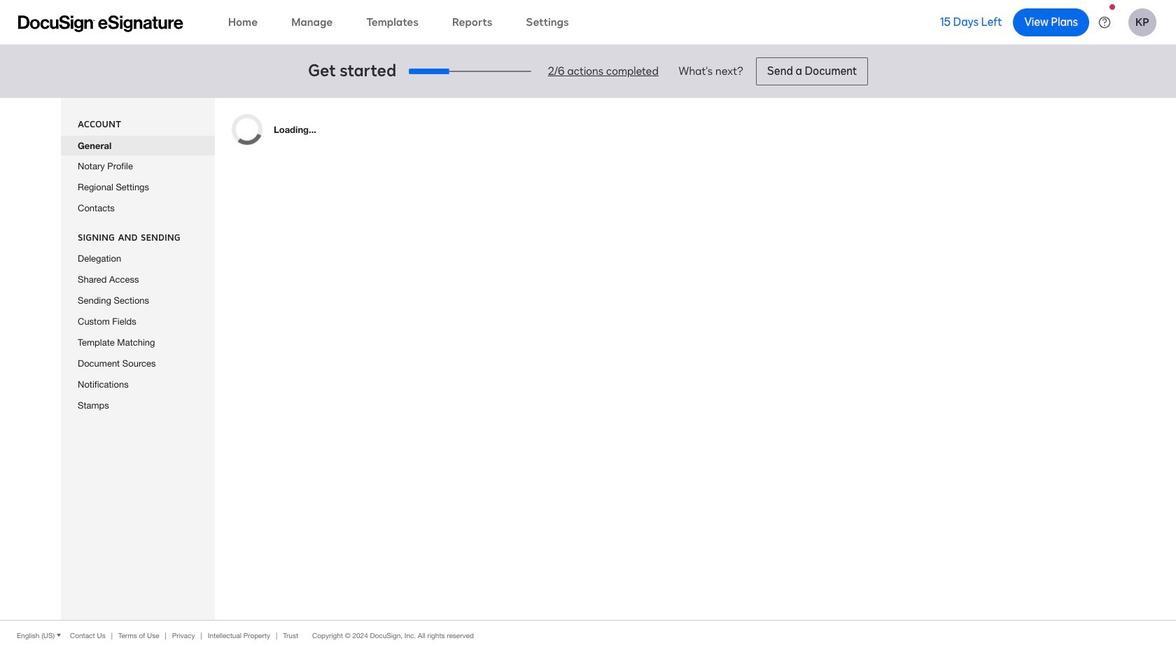 Task type: locate. For each thing, give the bounding box(es) containing it.
more info region
[[0, 621, 1177, 651]]



Task type: vqa. For each thing, say whether or not it's contained in the screenshot.
View Folders icon
no



Task type: describe. For each thing, give the bounding box(es) containing it.
docusign esignature image
[[18, 15, 183, 32]]



